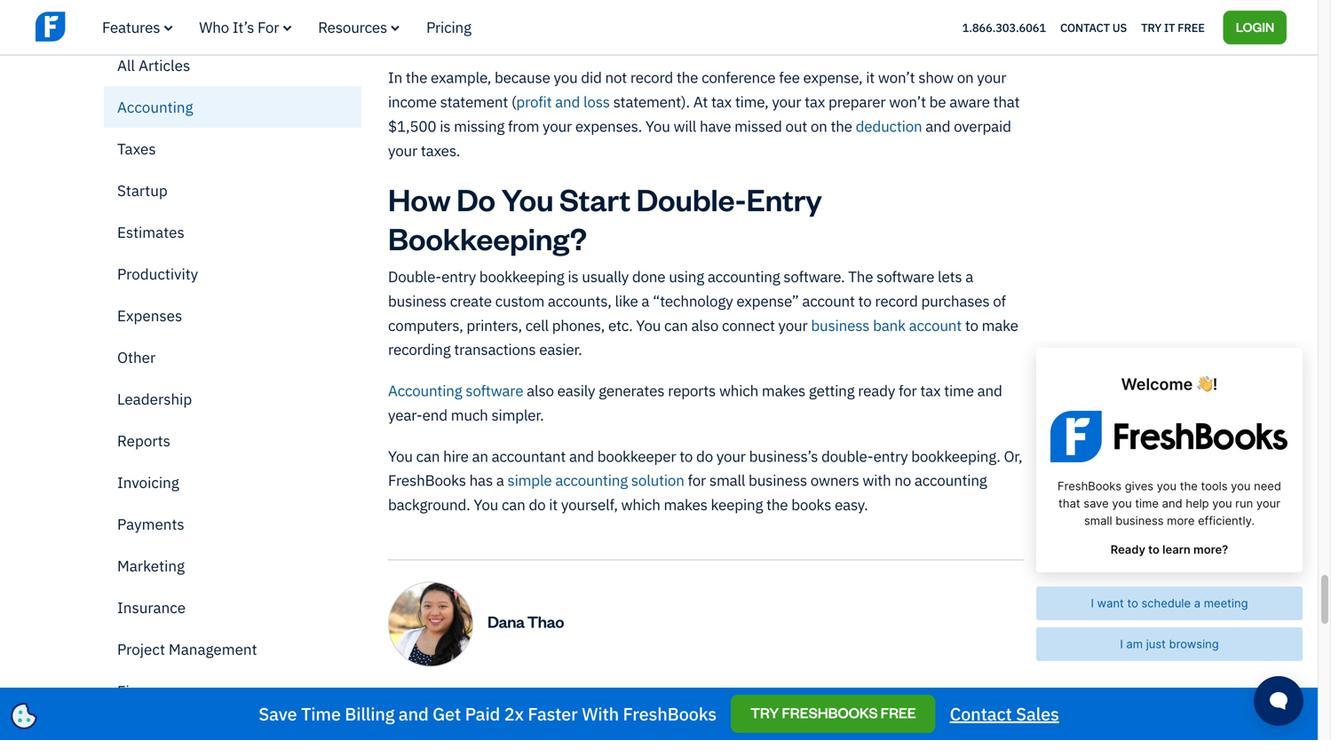 Task type: vqa. For each thing, say whether or not it's contained in the screenshot.
This
yes



Task type: describe. For each thing, give the bounding box(es) containing it.
account inside 'double-entry bookkeeping is usually done using accounting software. the software lets a business create custom accounts, like a "technology expense" account to record purchases of computers, printers, cell phones, etc. you can also connect your'
[[802, 291, 855, 311]]

your inside you can hire an accountant and bookkeeper to do your business's double-entry bookkeeping. or, freshbooks has a
[[717, 447, 746, 466]]

you inside for small business owners with no accounting background. you can do it yourself, which makes keeping the books easy.
[[474, 495, 498, 515]]

dana thao link
[[488, 612, 564, 632]]

it inside this single-entry bookkeeping is a simple way of showing the flow of one account. however, it doesn't tell you the full story of your finances.
[[994, 2, 1003, 22]]

can inside you can hire an accountant and bookkeeper to do your business's double-entry bookkeeping. or, freshbooks has a
[[416, 447, 440, 466]]

of inside 'double-entry bookkeeping is usually done using accounting software. the software lets a business create custom accounts, like a "technology expense" account to record purchases of computers, printers, cell phones, etc. you can also connect your'
[[993, 291, 1006, 311]]

your down profit and loss link
[[543, 116, 572, 136]]

to inside 'double-entry bookkeeping is usually done using accounting software. the software lets a business create custom accounts, like a "technology expense" account to record purchases of computers, printers, cell phones, etc. you can also connect your'
[[859, 291, 872, 311]]

example,
[[431, 68, 491, 87]]

understand.
[[638, 738, 718, 741]]

who
[[199, 17, 229, 37]]

cookie preferences image
[[11, 704, 37, 730]]

bookkeeping inside 'double-entry bookkeeping is usually done using accounting software. the software lets a business create custom accounts, like a "technology expense" account to record purchases of computers, printers, cell phones, etc. you can also connect your'
[[480, 267, 565, 287]]

a right like
[[642, 291, 650, 311]]

keeping
[[711, 495, 763, 515]]

a inside this single-entry bookkeeping is a simple way of showing the flow of one account. however, it doesn't tell you the full story of your finances.
[[605, 2, 613, 22]]

and overpaid your taxes.
[[388, 116, 1012, 160]]

productivity link
[[104, 253, 362, 295]]

other link
[[104, 337, 362, 378]]

has inside about the author dana thao is a former accountant and financial analyst turned writer. she has a knack for making complex accounting concepts easy to understand. when she's not writing about accounting, sh
[[872, 713, 896, 733]]

it inside in the example, because you did not record the conference fee expense, it won't show on your income statement (
[[866, 68, 875, 87]]

done
[[632, 267, 666, 287]]

marketing link
[[104, 545, 362, 587]]

all articles link
[[104, 44, 362, 86]]

billing
[[345, 703, 395, 726]]

project management link
[[104, 629, 362, 671]]

free for try it free
[[1178, 20, 1205, 35]]

of right story
[[579, 26, 592, 46]]

because
[[495, 68, 551, 87]]

and up "complex"
[[399, 703, 429, 726]]

this
[[388, 2, 416, 22]]

try freshbooks free link
[[731, 696, 936, 734]]

productivity
[[117, 264, 198, 284]]

simple accounting solution link
[[508, 471, 685, 491]]

1 horizontal spatial tax
[[805, 92, 825, 112]]

your down fee
[[772, 92, 802, 112]]

and inside and overpaid your taxes.
[[926, 116, 951, 136]]

try it free link
[[1142, 16, 1205, 39]]

generates
[[599, 381, 665, 401]]

and inside 'also easily generates reports which makes getting ready for tax time and year-end much simpler.'
[[978, 381, 1003, 401]]

double-entry bookkeeping is usually done using accounting software. the software lets a business create custom accounts, like a "technology expense" account to record purchases of computers, printers, cell phones, etc. you can also connect your
[[388, 267, 1006, 335]]

the inside about the author dana thao is a former accountant and financial analyst turned writer. she has a knack for making complex accounting concepts easy to understand. when she's not writing about accounting, sh
[[438, 688, 464, 705]]

can inside for small business owners with no accounting background. you can do it yourself, which makes keeping the books easy.
[[502, 495, 526, 515]]

start
[[560, 179, 631, 219]]

contact sales link
[[950, 703, 1060, 727]]

profit and loss
[[516, 92, 610, 112]]

statement). at tax time, your tax preparer won't be aware that $1,500 is missing from your expenses. you will have missed out on the
[[388, 92, 1020, 136]]

in
[[388, 68, 402, 87]]

small
[[710, 471, 746, 491]]

cookie consent banner dialog
[[13, 522, 280, 728]]

your inside in the example, because you did not record the conference fee expense, it won't show on your income statement (
[[977, 68, 1007, 87]]

complex
[[388, 738, 445, 741]]

easy
[[588, 738, 618, 741]]

on inside in the example, because you did not record the conference fee expense, it won't show on your income statement (
[[957, 68, 974, 87]]

tax inside 'also easily generates reports which makes getting ready for tax time and year-end much simpler.'
[[921, 381, 941, 401]]

for inside about the author dana thao is a former accountant and financial analyst turned writer. she has a knack for making complex accounting concepts easy to understand. when she's not writing about accounting, sh
[[953, 713, 972, 733]]

for inside for small business owners with no accounting background. you can do it yourself, which makes keeping the books easy.
[[688, 471, 706, 491]]

she's
[[763, 738, 797, 741]]

is inside this single-entry bookkeeping is a simple way of showing the flow of one account. however, it doesn't tell you the full story of your finances.
[[591, 2, 601, 22]]

$1,500
[[388, 116, 437, 136]]

expenses.
[[576, 116, 642, 136]]

features
[[102, 17, 160, 37]]

business inside 'double-entry bookkeeping is usually done using accounting software. the software lets a business create custom accounts, like a "technology expense" account to record purchases of computers, printers, cell phones, etc. you can also connect your'
[[388, 291, 447, 311]]

accounting inside 'double-entry bookkeeping is usually done using accounting software. the software lets a business create custom accounts, like a "technology expense" account to record purchases of computers, printers, cell phones, etc. you can also connect your'
[[708, 267, 780, 287]]

which inside 'also easily generates reports which makes getting ready for tax time and year-end much simpler.'
[[719, 381, 759, 401]]

doesn't
[[388, 26, 438, 46]]

try for try freshbooks free
[[751, 704, 779, 723]]

preparer
[[829, 92, 886, 112]]

getting
[[809, 381, 855, 401]]

make
[[982, 316, 1019, 335]]

also easily generates reports which makes getting ready for tax time and year-end much simpler.
[[388, 381, 1003, 425]]

marketing
[[117, 557, 185, 576]]

contact for contact sales
[[950, 703, 1012, 726]]

won't inside statement). at tax time, your tax preparer won't be aware that $1,500 is missing from your expenses. you will have missed out on the
[[889, 92, 926, 112]]

pricing
[[426, 17, 471, 37]]

features link
[[102, 17, 173, 37]]

2 horizontal spatial freshbooks
[[782, 704, 878, 723]]

you inside statement). at tax time, your tax preparer won't be aware that $1,500 is missing from your expenses. you will have missed out on the
[[646, 116, 670, 136]]

reports
[[117, 431, 170, 451]]

easily
[[558, 381, 595, 401]]

owners
[[811, 471, 860, 491]]

accounting up yourself,
[[555, 471, 628, 491]]

won't inside in the example, because you did not record the conference fee expense, it won't show on your income statement (
[[878, 68, 915, 87]]

reports
[[668, 381, 716, 401]]

all
[[117, 56, 135, 75]]

have
[[700, 116, 731, 136]]

accounting for accounting
[[117, 97, 193, 117]]

dana thao image
[[388, 582, 473, 668]]

management
[[169, 640, 257, 660]]

the left full
[[493, 26, 514, 46]]

purchases
[[922, 291, 990, 311]]

accounting software
[[388, 381, 524, 401]]

1 vertical spatial business
[[811, 316, 870, 335]]

create
[[450, 291, 492, 311]]

double- inside how do you start double-entry bookkeeping?
[[637, 179, 747, 219]]

simpler.
[[492, 406, 544, 425]]

lets
[[938, 267, 962, 287]]

you can hire an accountant and bookkeeper to do your business's double-entry bookkeeping. or, freshbooks has a
[[388, 447, 1023, 491]]

you inside how do you start double-entry bookkeeping?
[[502, 179, 554, 219]]

author
[[468, 688, 524, 705]]

income
[[388, 92, 437, 112]]

tell
[[441, 26, 462, 46]]

paid
[[465, 703, 500, 726]]

conference
[[702, 68, 776, 87]]

the inside statement). at tax time, your tax preparer won't be aware that $1,500 is missing from your expenses. you will have missed out on the
[[831, 116, 853, 136]]

software.
[[784, 267, 845, 287]]

0 vertical spatial dana
[[488, 612, 525, 632]]

bookkeeping?
[[388, 218, 587, 258]]

double-
[[822, 447, 874, 466]]

entry inside this single-entry bookkeeping is a simple way of showing the flow of one account. however, it doesn't tell you the full story of your finances.
[[464, 2, 499, 22]]

business bank account
[[811, 316, 962, 335]]

free for try freshbooks free
[[881, 704, 916, 723]]

your inside 'double-entry bookkeeping is usually done using accounting software. the software lets a business create custom accounts, like a "technology expense" account to record purchases of computers, printers, cell phones, etc. you can also connect your'
[[779, 316, 808, 335]]

bank
[[873, 316, 906, 335]]

startup
[[117, 181, 168, 200]]

analyst
[[701, 713, 748, 733]]

to inside about the author dana thao is a former accountant and financial analyst turned writer. she has a knack for making complex accounting concepts easy to understand. when she's not writing about accounting, sh
[[621, 738, 635, 741]]

time,
[[735, 92, 769, 112]]

invoicing link
[[104, 462, 362, 504]]

get
[[433, 703, 461, 726]]

who it's for link
[[199, 17, 292, 37]]

with
[[863, 471, 891, 491]]

1 horizontal spatial freshbooks
[[623, 703, 717, 726]]

no
[[895, 471, 912, 491]]

the left "flow"
[[768, 2, 790, 22]]

for small business owners with no accounting background. you can do it yourself, which makes keeping the books easy.
[[388, 471, 987, 515]]

the right the in
[[406, 68, 427, 87]]

single-
[[419, 2, 464, 22]]

insurance link
[[104, 587, 362, 629]]

it inside for small business owners with no accounting background. you can do it yourself, which makes keeping the books easy.
[[549, 495, 558, 515]]

1 vertical spatial software
[[466, 381, 524, 401]]

phones,
[[552, 316, 605, 335]]

do inside for small business owners with no accounting background. you can do it yourself, which makes keeping the books easy.
[[529, 495, 546, 515]]

also inside 'also easily generates reports which makes getting ready for tax time and year-end much simpler.'
[[527, 381, 554, 401]]

way
[[664, 2, 690, 22]]

leadership
[[117, 390, 192, 409]]

knack
[[911, 713, 950, 733]]

like
[[615, 291, 638, 311]]

finance
[[117, 682, 170, 701]]

finance link
[[104, 671, 362, 712]]

simple accounting solution
[[508, 471, 685, 491]]

1.866.303.6061 link
[[963, 20, 1046, 35]]

bookkeeping inside this single-entry bookkeeping is a simple way of showing the flow of one account. however, it doesn't tell you the full story of your finances.
[[502, 2, 587, 22]]

0 horizontal spatial simple
[[508, 471, 552, 491]]

you inside 'double-entry bookkeeping is usually done using accounting software. the software lets a business create custom accounts, like a "technology expense" account to record purchases of computers, printers, cell phones, etc. you can also connect your'
[[636, 316, 661, 335]]

which inside for small business owners with no accounting background. you can do it yourself, which makes keeping the books easy.
[[621, 495, 661, 515]]

at
[[694, 92, 708, 112]]

try for try it free
[[1142, 20, 1162, 35]]



Task type: locate. For each thing, give the bounding box(es) containing it.
payments
[[117, 515, 184, 534]]

tax right at
[[712, 92, 732, 112]]

1 vertical spatial thao
[[426, 713, 459, 733]]

is up accounts,
[[568, 267, 579, 287]]

you inside in the example, because you did not record the conference fee expense, it won't show on your income statement (
[[554, 68, 578, 87]]

dana up "complex"
[[388, 713, 422, 733]]

and down be
[[926, 116, 951, 136]]

try
[[1142, 20, 1162, 35], [751, 704, 779, 723]]

double- inside 'double-entry bookkeeping is usually done using accounting software. the software lets a business create custom accounts, like a "technology expense" account to record purchases of computers, printers, cell phones, etc. you can also connect your'
[[388, 267, 442, 287]]

the inside for small business owners with no accounting background. you can do it yourself, which makes keeping the books easy.
[[767, 495, 788, 515]]

do
[[696, 447, 713, 466], [529, 495, 546, 515]]

can down the "technology
[[664, 316, 688, 335]]

taxes.
[[421, 141, 460, 160]]

0 vertical spatial for
[[899, 381, 917, 401]]

accountant inside you can hire an accountant and bookkeeper to do your business's double-entry bookkeeping. or, freshbooks has a
[[492, 447, 566, 466]]

1 vertical spatial account
[[909, 316, 962, 335]]

former
[[488, 713, 532, 733]]

1 vertical spatial you
[[554, 68, 578, 87]]

etc.
[[608, 316, 633, 335]]

simple up finances.
[[616, 2, 661, 22]]

1 vertical spatial simple
[[508, 471, 552, 491]]

contact left us
[[1061, 20, 1110, 35]]

is inside 'double-entry bookkeeping is usually done using accounting software. the software lets a business create custom accounts, like a "technology expense" account to record purchases of computers, printers, cell phones, etc. you can also connect your'
[[568, 267, 579, 287]]

usually
[[582, 267, 629, 287]]

end
[[423, 406, 448, 425]]

won't left be
[[889, 92, 926, 112]]

for left small
[[688, 471, 706, 491]]

freshbooks up writing on the bottom right of the page
[[782, 704, 878, 723]]

to left the make
[[965, 316, 979, 335]]

0 horizontal spatial double-
[[388, 267, 442, 287]]

dana inside about the author dana thao is a former accountant and financial analyst turned writer. she has a knack for making complex accounting concepts easy to understand. when she's not writing about accounting, sh
[[388, 713, 422, 733]]

double- up the computers,
[[388, 267, 442, 287]]

has inside you can hire an accountant and bookkeeper to do your business's double-entry bookkeeping. or, freshbooks has a
[[470, 471, 493, 491]]

1 horizontal spatial makes
[[762, 381, 806, 401]]

0 horizontal spatial freshbooks
[[388, 471, 466, 491]]

account down the purchases
[[909, 316, 962, 335]]

expense"
[[737, 291, 799, 311]]

it up preparer
[[866, 68, 875, 87]]

you
[[646, 116, 670, 136], [502, 179, 554, 219], [636, 316, 661, 335], [388, 447, 413, 466], [474, 495, 498, 515]]

do left yourself,
[[529, 495, 546, 515]]

software left lets
[[877, 267, 935, 287]]

2 vertical spatial for
[[953, 713, 972, 733]]

1 horizontal spatial dana
[[488, 612, 525, 632]]

not
[[605, 68, 627, 87], [800, 738, 822, 741]]

financial
[[642, 713, 697, 733]]

0 vertical spatial accounting
[[117, 97, 193, 117]]

software up simpler.
[[466, 381, 524, 401]]

a left former
[[476, 713, 484, 733]]

1 vertical spatial free
[[881, 704, 916, 723]]

tax left time
[[921, 381, 941, 401]]

accounting inside accounting link
[[117, 97, 193, 117]]

much
[[451, 406, 488, 425]]

1 horizontal spatial try
[[1142, 20, 1162, 35]]

not right did
[[605, 68, 627, 87]]

2 vertical spatial entry
[[874, 447, 908, 466]]

business left bank
[[811, 316, 870, 335]]

1 vertical spatial accountant
[[536, 713, 610, 733]]

account
[[802, 291, 855, 311], [909, 316, 962, 335]]

how do you start double-entry bookkeeping?
[[388, 179, 822, 258]]

0 horizontal spatial free
[[881, 704, 916, 723]]

0 horizontal spatial on
[[811, 116, 828, 136]]

one
[[841, 2, 866, 22]]

accounting up the end
[[388, 381, 462, 401]]

0 vertical spatial you
[[465, 26, 489, 46]]

free up about
[[881, 704, 916, 723]]

0 horizontal spatial for
[[688, 471, 706, 491]]

to down the
[[859, 291, 872, 311]]

and inside about the author dana thao is a former accountant and financial analyst turned writer. she has a knack for making complex accounting concepts easy to understand. when she's not writing about accounting, sh
[[613, 713, 638, 733]]

1.866.303.6061
[[963, 20, 1046, 35]]

1 vertical spatial entry
[[442, 267, 476, 287]]

entry
[[464, 2, 499, 22], [442, 267, 476, 287], [874, 447, 908, 466]]

you right tell
[[465, 26, 489, 46]]

your inside and overpaid your taxes.
[[388, 141, 418, 160]]

expense,
[[804, 68, 863, 87]]

makes inside 'also easily generates reports which makes getting ready for tax time and year-end much simpler.'
[[762, 381, 806, 401]]

1 vertical spatial contact
[[950, 703, 1012, 726]]

a inside you can hire an accountant and bookkeeper to do your business's double-entry bookkeeping. or, freshbooks has a
[[496, 471, 504, 491]]

2 vertical spatial can
[[502, 495, 526, 515]]

0 vertical spatial try
[[1142, 20, 1162, 35]]

(
[[512, 92, 516, 112]]

with
[[582, 703, 619, 726]]

1 vertical spatial accounting
[[388, 381, 462, 401]]

0 horizontal spatial can
[[416, 447, 440, 466]]

0 vertical spatial bookkeeping
[[502, 2, 587, 22]]

0 horizontal spatial accounting
[[117, 97, 193, 117]]

do up small
[[696, 447, 713, 466]]

reports link
[[104, 420, 362, 462]]

try it free
[[1142, 20, 1205, 35]]

0 horizontal spatial dana
[[388, 713, 422, 733]]

business inside for small business owners with no accounting background. you can do it yourself, which makes keeping the books easy.
[[749, 471, 807, 491]]

which down solution
[[621, 495, 661, 515]]

has up about
[[872, 713, 896, 733]]

1 vertical spatial try
[[751, 704, 779, 723]]

contact up accounting,
[[950, 703, 1012, 726]]

to right easy
[[621, 738, 635, 741]]

contact for contact us
[[1061, 20, 1110, 35]]

accounting up 'expense"'
[[708, 267, 780, 287]]

bookkeeping up custom
[[480, 267, 565, 287]]

2 horizontal spatial tax
[[921, 381, 941, 401]]

0 vertical spatial business
[[388, 291, 447, 311]]

business down business's
[[749, 471, 807, 491]]

ready
[[858, 381, 896, 401]]

1 vertical spatial on
[[811, 116, 828, 136]]

how
[[388, 179, 451, 219]]

it right us
[[1164, 20, 1176, 35]]

1 vertical spatial has
[[872, 713, 896, 733]]

on
[[957, 68, 974, 87], [811, 116, 828, 136]]

0 vertical spatial simple
[[616, 2, 661, 22]]

1 vertical spatial double-
[[388, 267, 442, 287]]

not inside in the example, because you did not record the conference fee expense, it won't show on your income statement (
[[605, 68, 627, 87]]

accounting down the "paid"
[[448, 738, 521, 741]]

about
[[388, 688, 434, 705]]

0 vertical spatial accountant
[[492, 447, 566, 466]]

us
[[1113, 20, 1127, 35]]

of up the make
[[993, 291, 1006, 311]]

it right however,
[[994, 2, 1003, 22]]

your up did
[[595, 26, 624, 46]]

and right time
[[978, 381, 1003, 401]]

0 horizontal spatial account
[[802, 291, 855, 311]]

0 horizontal spatial has
[[470, 471, 493, 491]]

won't left show
[[878, 68, 915, 87]]

to make recording transactions easier.
[[388, 316, 1019, 360]]

double- down and overpaid your taxes. at top
[[637, 179, 747, 219]]

thao
[[527, 612, 564, 632], [426, 713, 459, 733]]

on up aware
[[957, 68, 974, 87]]

record inside in the example, because you did not record the conference fee expense, it won't show on your income statement (
[[631, 68, 673, 87]]

0 vertical spatial has
[[470, 471, 493, 491]]

2 horizontal spatial can
[[664, 316, 688, 335]]

it inside try it free link
[[1164, 20, 1176, 35]]

of right way
[[694, 2, 707, 22]]

makes inside for small business owners with no accounting background. you can do it yourself, which makes keeping the books easy.
[[664, 495, 708, 515]]

about
[[874, 738, 912, 741]]

1 vertical spatial do
[[529, 495, 546, 515]]

you right etc.
[[636, 316, 661, 335]]

your inside this single-entry bookkeeping is a simple way of showing the flow of one account. however, it doesn't tell you the full story of your finances.
[[595, 26, 624, 46]]

1 vertical spatial also
[[527, 381, 554, 401]]

is right the get
[[462, 713, 473, 733]]

save
[[259, 703, 297, 726]]

accounting down bookkeeping.
[[915, 471, 987, 491]]

contact
[[1061, 20, 1110, 35], [950, 703, 1012, 726]]

accountant inside about the author dana thao is a former accountant and financial analyst turned writer. she has a knack for making complex accounting concepts easy to understand. when she's not writing about accounting, sh
[[536, 713, 610, 733]]

1 horizontal spatial contact
[[1061, 20, 1110, 35]]

business
[[388, 291, 447, 311], [811, 316, 870, 335], [749, 471, 807, 491]]

record up statement).
[[631, 68, 673, 87]]

2 horizontal spatial for
[[953, 713, 972, 733]]

"technology
[[653, 291, 733, 311]]

0 vertical spatial won't
[[878, 68, 915, 87]]

for inside 'also easily generates reports which makes getting ready for tax time and year-end much simpler.'
[[899, 381, 917, 401]]

0 vertical spatial on
[[957, 68, 974, 87]]

1 vertical spatial for
[[688, 471, 706, 491]]

1 vertical spatial which
[[621, 495, 661, 515]]

a up about
[[899, 713, 907, 733]]

not down writer.
[[800, 738, 822, 741]]

articles
[[139, 56, 190, 75]]

freshbooks logo image
[[36, 10, 173, 43]]

accountant up concepts
[[536, 713, 610, 733]]

freshbooks up understand.
[[623, 703, 717, 726]]

entry inside you can hire an accountant and bookkeeper to do your business's double-entry bookkeeping. or, freshbooks has a
[[874, 447, 908, 466]]

0 horizontal spatial thao
[[426, 713, 459, 733]]

0 vertical spatial entry
[[464, 2, 499, 22]]

freshbooks inside you can hire an accountant and bookkeeper to do your business's double-entry bookkeeping. or, freshbooks has a
[[388, 471, 466, 491]]

and up simple accounting solution link on the bottom of the page
[[569, 447, 594, 466]]

1 horizontal spatial you
[[554, 68, 578, 87]]

bookkeeping up story
[[502, 2, 587, 22]]

accounting for accounting software
[[388, 381, 462, 401]]

profit
[[516, 92, 552, 112]]

when
[[721, 738, 759, 741]]

who it's for
[[199, 17, 279, 37]]

accounting inside about the author dana thao is a former accountant and financial analyst turned writer. she has a knack for making complex accounting concepts easy to understand. when she's not writing about accounting, sh
[[448, 738, 521, 741]]

0 horizontal spatial not
[[605, 68, 627, 87]]

to up for small business owners with no accounting background. you can do it yourself, which makes keeping the books easy.
[[680, 447, 693, 466]]

the up at
[[677, 68, 698, 87]]

0 horizontal spatial which
[[621, 495, 661, 515]]

statement).
[[613, 92, 690, 112]]

0 vertical spatial record
[[631, 68, 673, 87]]

your down "$1,500"
[[388, 141, 418, 160]]

is inside statement). at tax time, your tax preparer won't be aware that $1,500 is missing from your expenses. you will have missed out on the
[[440, 116, 451, 136]]

1 horizontal spatial business
[[749, 471, 807, 491]]

accountant down simpler.
[[492, 447, 566, 466]]

2 horizontal spatial business
[[811, 316, 870, 335]]

not inside about the author dana thao is a former accountant and financial analyst turned writer. she has a knack for making complex accounting concepts easy to understand. when she's not writing about accounting, sh
[[800, 738, 822, 741]]

can
[[664, 316, 688, 335], [416, 447, 440, 466], [502, 495, 526, 515]]

which right reports
[[719, 381, 759, 401]]

you inside you can hire an accountant and bookkeeper to do your business's double-entry bookkeeping. or, freshbooks has a
[[388, 447, 413, 466]]

tax down expense,
[[805, 92, 825, 112]]

try up 'she's'
[[751, 704, 779, 723]]

entry inside 'double-entry bookkeeping is usually done using accounting software. the software lets a business create custom accounts, like a "technology expense" account to record purchases of computers, printers, cell phones, etc. you can also connect your'
[[442, 267, 476, 287]]

hire
[[443, 447, 469, 466]]

writing
[[825, 738, 870, 741]]

do inside you can hire an accountant and bookkeeper to do your business's double-entry bookkeeping. or, freshbooks has a
[[696, 447, 713, 466]]

to
[[859, 291, 872, 311], [965, 316, 979, 335], [680, 447, 693, 466], [621, 738, 635, 741]]

1 vertical spatial not
[[800, 738, 822, 741]]

for
[[258, 17, 279, 37]]

1 vertical spatial makes
[[664, 495, 708, 515]]

account down "software."
[[802, 291, 855, 311]]

also down the "technology
[[692, 316, 719, 335]]

your down 'expense"'
[[779, 316, 808, 335]]

software inside 'double-entry bookkeeping is usually done using accounting software. the software lets a business create custom accounts, like a "technology expense" account to record purchases of computers, printers, cell phones, etc. you can also connect your'
[[877, 267, 935, 287]]

0 vertical spatial makes
[[762, 381, 806, 401]]

has down an
[[470, 471, 493, 491]]

for up accounting,
[[953, 713, 972, 733]]

bookkeeping
[[502, 2, 587, 22], [480, 267, 565, 287]]

you down an
[[474, 495, 498, 515]]

concepts
[[524, 738, 584, 741]]

1 horizontal spatial accounting
[[388, 381, 462, 401]]

can inside 'double-entry bookkeeping is usually done using accounting software. the software lets a business create custom accounts, like a "technology expense" account to record purchases of computers, printers, cell phones, etc. you can also connect your'
[[664, 316, 688, 335]]

accounting software link
[[388, 381, 524, 401]]

and up easy
[[613, 713, 638, 733]]

1 horizontal spatial software
[[877, 267, 935, 287]]

year-
[[388, 406, 423, 425]]

1 horizontal spatial also
[[692, 316, 719, 335]]

leadership link
[[104, 378, 362, 420]]

custom
[[495, 291, 545, 311]]

0 vertical spatial contact
[[1061, 20, 1110, 35]]

1 horizontal spatial simple
[[616, 2, 661, 22]]

1 horizontal spatial free
[[1178, 20, 1205, 35]]

1 horizontal spatial can
[[502, 495, 526, 515]]

can left hire
[[416, 447, 440, 466]]

estimates
[[117, 223, 185, 242]]

0 horizontal spatial try
[[751, 704, 779, 723]]

accounting inside for small business owners with no accounting background. you can do it yourself, which makes keeping the books easy.
[[915, 471, 987, 491]]

you up profit and loss
[[554, 68, 578, 87]]

do
[[457, 179, 496, 219]]

0 horizontal spatial contact
[[950, 703, 1012, 726]]

to inside you can hire an accountant and bookkeeper to do your business's double-entry bookkeeping. or, freshbooks has a
[[680, 447, 693, 466]]

contact us
[[1061, 20, 1127, 35]]

a left way
[[605, 2, 613, 22]]

1 horizontal spatial record
[[875, 291, 918, 311]]

accounting down the all articles
[[117, 97, 193, 117]]

1 vertical spatial record
[[875, 291, 918, 311]]

and inside you can hire an accountant and bookkeeper to do your business's double-entry bookkeeping. or, freshbooks has a
[[569, 447, 594, 466]]

on right out at right
[[811, 116, 828, 136]]

also up simpler.
[[527, 381, 554, 401]]

0 horizontal spatial also
[[527, 381, 554, 401]]

a right lets
[[966, 267, 974, 287]]

of
[[694, 2, 707, 22], [825, 2, 838, 22], [579, 26, 592, 46], [993, 291, 1006, 311]]

however,
[[930, 2, 991, 22]]

on inside statement). at tax time, your tax preparer won't be aware that $1,500 is missing from your expenses. you will have missed out on the
[[811, 116, 828, 136]]

time
[[944, 381, 974, 401]]

record inside 'double-entry bookkeeping is usually done using accounting software. the software lets a business create custom accounts, like a "technology expense" account to record purchases of computers, printers, cell phones, etc. you can also connect your'
[[875, 291, 918, 311]]

1 horizontal spatial thao
[[527, 612, 564, 632]]

in the example, because you did not record the conference fee expense, it won't show on your income statement (
[[388, 68, 1007, 112]]

1 vertical spatial dana
[[388, 713, 422, 733]]

makes down solution
[[664, 495, 708, 515]]

it left yourself,
[[549, 495, 558, 515]]

1 horizontal spatial on
[[957, 68, 974, 87]]

try right us
[[1142, 20, 1162, 35]]

free inside try freshbooks free link
[[881, 704, 916, 723]]

you inside this single-entry bookkeeping is a simple way of showing the flow of one account. however, it doesn't tell you the full story of your finances.
[[465, 26, 489, 46]]

1 vertical spatial bookkeeping
[[480, 267, 565, 287]]

accounts,
[[548, 291, 612, 311]]

expenses link
[[104, 295, 362, 337]]

1 horizontal spatial has
[[872, 713, 896, 733]]

did
[[581, 68, 602, 87]]

story
[[542, 26, 575, 46]]

payments link
[[104, 504, 362, 545]]

you right the do
[[502, 179, 554, 219]]

your up that
[[977, 68, 1007, 87]]

your up small
[[717, 447, 746, 466]]

is inside about the author dana thao is a former accountant and financial analyst turned writer. she has a knack for making complex accounting concepts easy to understand. when she's not writing about accounting, sh
[[462, 713, 473, 733]]

0 horizontal spatial business
[[388, 291, 447, 311]]

record up bank
[[875, 291, 918, 311]]

also inside 'double-entry bookkeeping is usually done using accounting software. the software lets a business create custom accounts, like a "technology expense" account to record purchases of computers, printers, cell phones, etc. you can also connect your'
[[692, 316, 719, 335]]

0 vertical spatial can
[[664, 316, 688, 335]]

to inside to make recording transactions easier.
[[965, 316, 979, 335]]

free inside try it free link
[[1178, 20, 1205, 35]]

and
[[555, 92, 580, 112], [926, 116, 951, 136], [978, 381, 1003, 401], [569, 447, 594, 466], [399, 703, 429, 726], [613, 713, 638, 733]]

0 horizontal spatial software
[[466, 381, 524, 401]]

1 horizontal spatial account
[[909, 316, 962, 335]]

makes left getting
[[762, 381, 806, 401]]

and left the loss
[[555, 92, 580, 112]]

accounting
[[708, 267, 780, 287], [555, 471, 628, 491], [915, 471, 987, 491], [448, 738, 521, 741]]

0 vertical spatial thao
[[527, 612, 564, 632]]

0 horizontal spatial makes
[[664, 495, 708, 515]]

a
[[605, 2, 613, 22], [966, 267, 974, 287], [642, 291, 650, 311], [496, 471, 504, 491], [476, 713, 484, 733], [899, 713, 907, 733]]

deduction
[[856, 116, 923, 136]]

making
[[975, 713, 1023, 733]]

fee
[[779, 68, 800, 87]]

simple down simpler.
[[508, 471, 552, 491]]

0 vertical spatial do
[[696, 447, 713, 466]]

0 vertical spatial account
[[802, 291, 855, 311]]

easier.
[[539, 340, 582, 360]]

sales
[[1016, 703, 1060, 726]]

contact sales
[[950, 703, 1060, 726]]

the down preparer
[[831, 116, 853, 136]]

the left the books
[[767, 495, 788, 515]]

of left the one
[[825, 2, 838, 22]]

1 horizontal spatial do
[[696, 447, 713, 466]]

flow
[[793, 2, 822, 22]]

a down simpler.
[[496, 471, 504, 491]]

0 horizontal spatial tax
[[712, 92, 732, 112]]

0 horizontal spatial record
[[631, 68, 673, 87]]

free left login link
[[1178, 20, 1205, 35]]

for right ready
[[899, 381, 917, 401]]

is up did
[[591, 2, 601, 22]]

simple inside this single-entry bookkeeping is a simple way of showing the flow of one account. however, it doesn't tell you the full story of your finances.
[[616, 2, 661, 22]]

1 vertical spatial can
[[416, 447, 440, 466]]

insurance
[[117, 598, 186, 618]]

0 vertical spatial which
[[719, 381, 759, 401]]

transactions
[[454, 340, 536, 360]]

free
[[1178, 20, 1205, 35], [881, 704, 916, 723]]

0 vertical spatial double-
[[637, 179, 747, 219]]

taxes
[[117, 139, 156, 159]]

1 vertical spatial won't
[[889, 92, 926, 112]]

0 horizontal spatial do
[[529, 495, 546, 515]]

1 horizontal spatial double-
[[637, 179, 747, 219]]

thao inside about the author dana thao is a former accountant and financial analyst turned writer. she has a knack for making complex accounting concepts easy to understand. when she's not writing about accounting, sh
[[426, 713, 459, 733]]



